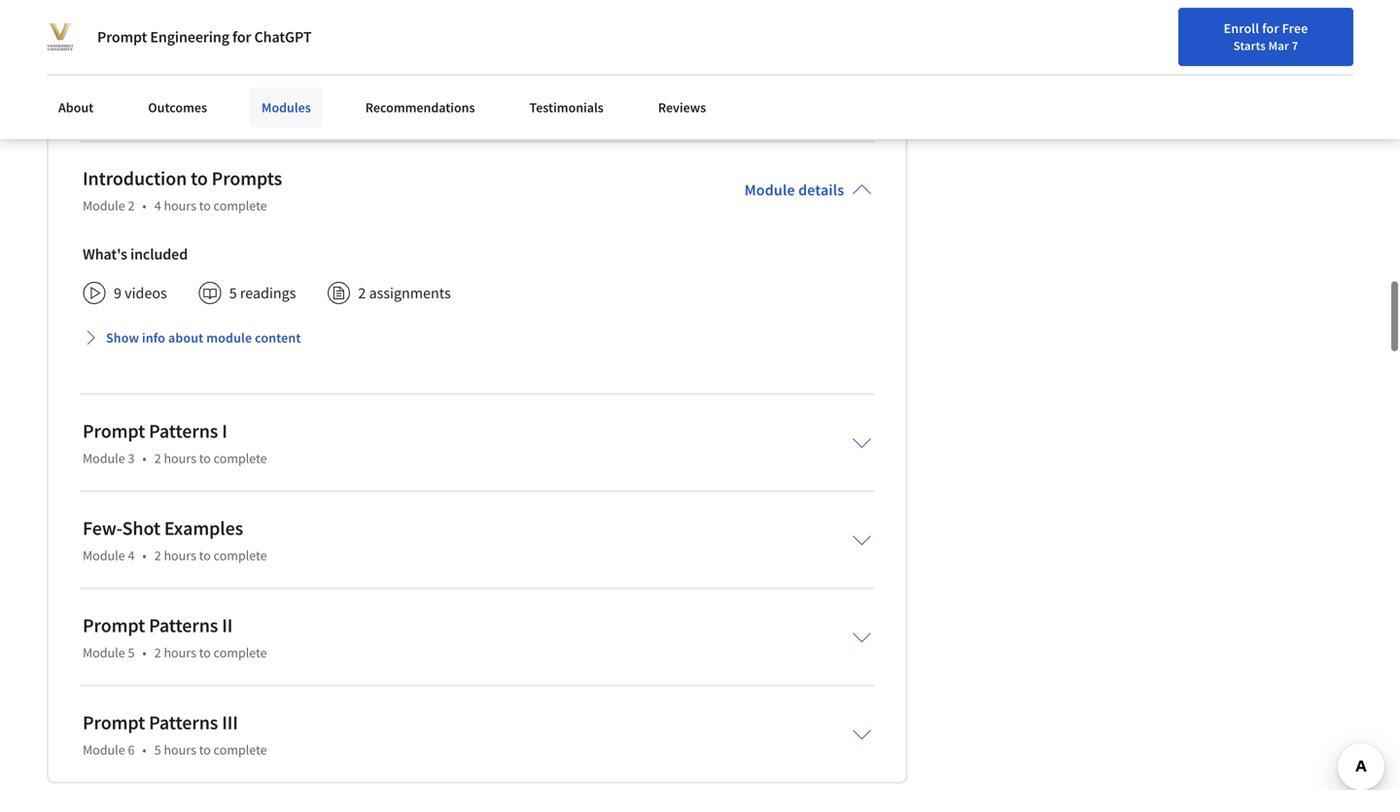 Task type: vqa. For each thing, say whether or not it's contained in the screenshot.
first 'list item' from the left
no



Task type: describe. For each thing, give the bounding box(es) containing it.
your
[[141, 77, 170, 97]]

prompt engineering for chatgpt
[[97, 27, 312, 47]]

hours for examples
[[164, 547, 196, 564]]

prompt for for
[[97, 27, 147, 47]]

complete for i
[[214, 450, 267, 467]]

enroll
[[1224, 19, 1260, 37]]

prompt patterns i module 3 • 2 hours to complete
[[83, 419, 267, 467]]

iii
[[222, 711, 238, 735]]

to for i
[[199, 450, 211, 467]]

3
[[128, 450, 135, 467]]

introduction
[[83, 166, 187, 190]]

1 vertical spatial minutes
[[298, 77, 351, 97]]

join for free link
[[1309, 15, 1395, 52]]

readings
[[240, 283, 296, 303]]

show info about module content button
[[75, 320, 309, 355]]

few-
[[83, 516, 122, 541]]

0 vertical spatial minutes
[[276, 38, 330, 58]]

mar
[[1269, 38, 1290, 54]]

complete for iii
[[214, 742, 267, 759]]

content
[[255, 329, 301, 347]]

4 inside the introduction to prompts module 2 • 4 hours to complete
[[154, 197, 161, 214]]

first
[[173, 77, 201, 97]]

reviews link
[[647, 88, 718, 127]]

coursera image
[[23, 16, 147, 47]]

recommendations
[[366, 99, 475, 116]]

free for enroll for free starts mar 7
[[1283, 19, 1309, 37]]

testimonials
[[530, 99, 604, 116]]

introduction to prompts module 2 • 4 hours to complete
[[83, 166, 282, 214]]

show info about module content
[[106, 329, 301, 347]]

chatgpt
[[254, 27, 312, 47]]

2 assignments
[[358, 283, 451, 303]]

prompts inside the introduction to prompts module 2 • 4 hours to complete
[[212, 166, 282, 190]]

2 for prompt patterns ii
[[154, 644, 161, 662]]

in
[[1287, 22, 1298, 40]]

• left total
[[209, 38, 214, 58]]

show
[[106, 329, 139, 347]]

about
[[58, 99, 94, 116]]

0 horizontal spatial for
[[233, 27, 251, 47]]

2 inside the introduction to prompts module 2 • 4 hours to complete
[[128, 197, 135, 214]]

2 left assignments
[[358, 283, 366, 303]]

module for introduction to prompts
[[83, 197, 125, 214]]

for for join
[[1343, 25, 1361, 42]]

complete for prompts
[[214, 197, 267, 214]]

• up modules
[[267, 77, 272, 97]]

• for prompts
[[142, 197, 147, 214]]

hours for i
[[164, 450, 196, 467]]

creating your first prompts • 60 minutes
[[83, 77, 351, 97]]

to for prompts
[[199, 197, 211, 214]]

0 horizontal spatial 60
[[258, 38, 273, 58]]

• for iii
[[142, 742, 147, 759]]

log in link
[[1254, 19, 1307, 43]]

ii
[[222, 614, 233, 638]]

complete for ii
[[214, 644, 267, 662]]

enroll for free starts mar 7
[[1224, 19, 1309, 54]]

about
[[168, 329, 204, 347]]

few-shot examples module 4 • 2 hours to complete
[[83, 516, 267, 564]]

log in
[[1263, 22, 1298, 40]]

1 assignment
[[114, 38, 201, 58]]

to for ii
[[199, 644, 211, 662]]

assignments
[[369, 283, 451, 303]]

join
[[1315, 25, 1341, 42]]

about link
[[47, 88, 105, 127]]

hours for iii
[[164, 742, 196, 759]]

free for join for free
[[1364, 25, 1390, 42]]

complete for examples
[[214, 547, 267, 564]]

prompt for i
[[83, 419, 145, 443]]

module
[[207, 329, 252, 347]]

creating
[[83, 77, 137, 97]]

modules link
[[250, 88, 323, 127]]

engineering
[[150, 27, 230, 47]]

examples
[[164, 516, 243, 541]]

reviews
[[658, 99, 707, 116]]

module for few-shot examples
[[83, 547, 125, 564]]



Task type: locate. For each thing, give the bounding box(es) containing it.
join for free
[[1315, 25, 1390, 42]]

4 complete from the top
[[214, 644, 267, 662]]

free inside enroll for free starts mar 7
[[1283, 19, 1309, 37]]

module inside prompt patterns ii module 5 • 2 hours to complete
[[83, 644, 125, 662]]

2 vertical spatial 5
[[154, 742, 161, 759]]

patterns left "i"
[[149, 419, 218, 443]]

prompt inside prompt patterns i module 3 • 2 hours to complete
[[83, 419, 145, 443]]

0 horizontal spatial 5
[[128, 644, 135, 662]]

prompt inside prompt patterns iii module 6 • 5 hours to complete
[[83, 711, 145, 735]]

minutes
[[276, 38, 330, 58], [298, 77, 351, 97]]

your
[[1150, 22, 1176, 40]]

2 right 3
[[154, 450, 161, 467]]

• down introduction
[[142, 197, 147, 214]]

60 right total
[[258, 38, 273, 58]]

prompt patterns ii module 5 • 2 hours to complete
[[83, 614, 267, 662]]

to
[[191, 166, 208, 190], [199, 197, 211, 214], [199, 450, 211, 467], [199, 547, 211, 564], [199, 644, 211, 662], [199, 742, 211, 759]]

5 readings
[[229, 283, 296, 303]]

hours inside prompt patterns iii module 6 • 5 hours to complete
[[164, 742, 196, 759]]

0 horizontal spatial 4
[[128, 547, 135, 564]]

patterns for iii
[[149, 711, 218, 735]]

patterns left "iii"
[[149, 711, 218, 735]]

1 patterns from the top
[[149, 419, 218, 443]]

hours for prompts
[[164, 197, 196, 214]]

• down shot
[[142, 547, 147, 564]]

for left chatgpt
[[233, 27, 251, 47]]

patterns for ii
[[149, 614, 218, 638]]

1 vertical spatial prompts
[[212, 166, 282, 190]]

minutes up 'modules' link
[[276, 38, 330, 58]]

• right 3
[[142, 450, 147, 467]]

module inside few-shot examples module 4 • 2 hours to complete
[[83, 547, 125, 564]]

2 vertical spatial patterns
[[149, 711, 218, 735]]

2 horizontal spatial 5
[[229, 283, 237, 303]]

outcomes link
[[136, 88, 219, 127]]

complete up "5 readings"
[[214, 197, 267, 214]]

5 up prompt patterns iii module 6 • 5 hours to complete
[[128, 644, 135, 662]]

0 horizontal spatial free
[[1283, 19, 1309, 37]]

included
[[130, 244, 188, 264]]

videos
[[125, 283, 167, 303]]

hours inside the introduction to prompts module 2 • 4 hours to complete
[[164, 197, 196, 214]]

prompts
[[204, 77, 260, 97], [212, 166, 282, 190]]

7
[[1293, 38, 1299, 54]]

60
[[258, 38, 273, 58], [280, 77, 295, 97]]

free
[[1283, 19, 1309, 37], [1364, 25, 1390, 42]]

hours down examples
[[164, 547, 196, 564]]

prompt patterns iii module 6 • 5 hours to complete
[[83, 711, 267, 759]]

to for examples
[[199, 547, 211, 564]]

patterns left ii
[[149, 614, 218, 638]]

complete down "i"
[[214, 450, 267, 467]]

for
[[1263, 19, 1280, 37], [1343, 25, 1361, 42], [233, 27, 251, 47]]

• inside prompt patterns ii module 5 • 2 hours to complete
[[142, 644, 147, 662]]

prompts down total
[[204, 77, 260, 97]]

hours
[[164, 197, 196, 214], [164, 450, 196, 467], [164, 547, 196, 564], [164, 644, 196, 662], [164, 742, 196, 759]]

• up prompt patterns iii module 6 • 5 hours to complete
[[142, 644, 147, 662]]

5 hours from the top
[[164, 742, 196, 759]]

to inside prompt patterns ii module 5 • 2 hours to complete
[[199, 644, 211, 662]]

5 inside prompt patterns ii module 5 • 2 hours to complete
[[128, 644, 135, 662]]

prompt
[[97, 27, 147, 47], [83, 419, 145, 443], [83, 614, 145, 638], [83, 711, 145, 735]]

4
[[154, 197, 161, 214], [128, 547, 135, 564]]

• inside prompt patterns iii module 6 • 5 hours to complete
[[142, 742, 147, 759]]

module inside prompt patterns i module 3 • 2 hours to complete
[[83, 450, 125, 467]]

complete inside prompt patterns ii module 5 • 2 hours to complete
[[214, 644, 267, 662]]

hours for ii
[[164, 644, 196, 662]]

minutes up modules
[[298, 77, 351, 97]]

hours right 6 on the left of page
[[164, 742, 196, 759]]

module for prompt patterns ii
[[83, 644, 125, 662]]

None search field
[[278, 12, 598, 51]]

1 vertical spatial 5
[[128, 644, 135, 662]]

3 complete from the top
[[214, 547, 267, 564]]

prompt for iii
[[83, 711, 145, 735]]

hours down introduction
[[164, 197, 196, 214]]

9
[[114, 283, 122, 303]]

1 hours from the top
[[164, 197, 196, 214]]

1
[[114, 38, 122, 58]]

for right join
[[1343, 25, 1361, 42]]

module inside prompt patterns iii module 6 • 5 hours to complete
[[83, 742, 125, 759]]

9 videos
[[114, 283, 167, 303]]

• total 60 minutes
[[209, 38, 330, 58]]

complete inside the introduction to prompts module 2 • 4 hours to complete
[[214, 197, 267, 214]]

1 vertical spatial 4
[[128, 547, 135, 564]]

• for ii
[[142, 644, 147, 662]]

• inside prompt patterns i module 3 • 2 hours to complete
[[142, 450, 147, 467]]

patterns for i
[[149, 419, 218, 443]]

3 patterns from the top
[[149, 711, 218, 735]]

3 hours from the top
[[164, 547, 196, 564]]

1 horizontal spatial free
[[1364, 25, 1390, 42]]

5 complete from the top
[[214, 742, 267, 759]]

module inside the introduction to prompts module 2 • 4 hours to complete
[[83, 197, 125, 214]]

• right 6 on the left of page
[[142, 742, 147, 759]]

hours right 3
[[164, 450, 196, 467]]

vanderbilt university image
[[47, 23, 74, 51]]

patterns inside prompt patterns ii module 5 • 2 hours to complete
[[149, 614, 218, 638]]

modules
[[262, 99, 311, 116]]

hours inside prompt patterns ii module 5 • 2 hours to complete
[[164, 644, 196, 662]]

complete inside prompt patterns iii module 6 • 5 hours to complete
[[214, 742, 267, 759]]

1 complete from the top
[[214, 197, 267, 214]]

60 up modules
[[280, 77, 295, 97]]

4 down shot
[[128, 547, 135, 564]]

1 horizontal spatial 60
[[280, 77, 295, 97]]

complete down ii
[[214, 644, 267, 662]]

2 for prompt patterns i
[[154, 450, 161, 467]]

module for prompt patterns i
[[83, 450, 125, 467]]

outcomes
[[148, 99, 207, 116]]

prompt inside prompt patterns ii module 5 • 2 hours to complete
[[83, 614, 145, 638]]

• for examples
[[142, 547, 147, 564]]

2 inside prompt patterns i module 3 • 2 hours to complete
[[154, 450, 161, 467]]

1 vertical spatial 60
[[280, 77, 295, 97]]

recommendations link
[[354, 88, 487, 127]]

for inside enroll for free starts mar 7
[[1263, 19, 1280, 37]]

find
[[1122, 22, 1147, 40]]

0 vertical spatial prompts
[[204, 77, 260, 97]]

2 patterns from the top
[[149, 614, 218, 638]]

5
[[229, 283, 237, 303], [128, 644, 135, 662], [154, 742, 161, 759]]

hours up prompt patterns iii module 6 • 5 hours to complete
[[164, 644, 196, 662]]

2
[[128, 197, 135, 214], [358, 283, 366, 303], [154, 450, 161, 467], [154, 547, 161, 564], [154, 644, 161, 662]]

0 vertical spatial 4
[[154, 197, 161, 214]]

2 inside prompt patterns ii module 5 • 2 hours to complete
[[154, 644, 161, 662]]

new
[[1178, 22, 1204, 40]]

for up mar
[[1263, 19, 1280, 37]]

6
[[128, 742, 135, 759]]

assignment
[[125, 38, 201, 58]]

2 inside few-shot examples module 4 • 2 hours to complete
[[154, 547, 161, 564]]

starts
[[1234, 38, 1267, 54]]

find your new career link
[[1112, 19, 1254, 44]]

4 down introduction
[[154, 197, 161, 214]]

1 horizontal spatial 4
[[154, 197, 161, 214]]

2 horizontal spatial for
[[1343, 25, 1361, 42]]

patterns inside prompt patterns i module 3 • 2 hours to complete
[[149, 419, 218, 443]]

5 right 6 on the left of page
[[154, 742, 161, 759]]

module
[[745, 180, 796, 200], [83, 197, 125, 214], [83, 450, 125, 467], [83, 547, 125, 564], [83, 644, 125, 662], [83, 742, 125, 759]]

prompt for ii
[[83, 614, 145, 638]]

complete
[[214, 197, 267, 214], [214, 450, 267, 467], [214, 547, 267, 564], [214, 644, 267, 662], [214, 742, 267, 759]]

5 left 'readings'
[[229, 283, 237, 303]]

shot
[[122, 516, 161, 541]]

2 hours from the top
[[164, 450, 196, 467]]

2 down introduction
[[128, 197, 135, 214]]

total
[[222, 38, 255, 58]]

2 complete from the top
[[214, 450, 267, 467]]

4 inside few-shot examples module 4 • 2 hours to complete
[[128, 547, 135, 564]]

log
[[1263, 22, 1284, 40]]

0 vertical spatial 60
[[258, 38, 273, 58]]

complete down examples
[[214, 547, 267, 564]]

2 for few-shot examples
[[154, 547, 161, 564]]

patterns inside prompt patterns iii module 6 • 5 hours to complete
[[149, 711, 218, 735]]

what's included
[[83, 244, 188, 264]]

• inside the introduction to prompts module 2 • 4 hours to complete
[[142, 197, 147, 214]]

1 vertical spatial patterns
[[149, 614, 218, 638]]

module details
[[745, 180, 845, 200]]

find your new career
[[1122, 22, 1244, 40]]

2 down shot
[[154, 547, 161, 564]]

1 horizontal spatial for
[[1263, 19, 1280, 37]]

free right join
[[1364, 25, 1390, 42]]

testimonials link
[[518, 88, 616, 127]]

to inside few-shot examples module 4 • 2 hours to complete
[[199, 547, 211, 564]]

info
[[142, 329, 165, 347]]

module for prompt patterns iii
[[83, 742, 125, 759]]

0 vertical spatial patterns
[[149, 419, 218, 443]]

0 vertical spatial 5
[[229, 283, 237, 303]]

to inside prompt patterns iii module 6 • 5 hours to complete
[[199, 742, 211, 759]]

complete down "iii"
[[214, 742, 267, 759]]

complete inside few-shot examples module 4 • 2 hours to complete
[[214, 547, 267, 564]]

hours inside few-shot examples module 4 • 2 hours to complete
[[164, 547, 196, 564]]

free up the 7
[[1283, 19, 1309, 37]]

hours inside prompt patterns i module 3 • 2 hours to complete
[[164, 450, 196, 467]]

to inside prompt patterns i module 3 • 2 hours to complete
[[199, 450, 211, 467]]

5 inside prompt patterns iii module 6 • 5 hours to complete
[[154, 742, 161, 759]]

for for enroll
[[1263, 19, 1280, 37]]

• for i
[[142, 450, 147, 467]]

to for iii
[[199, 742, 211, 759]]

• inside few-shot examples module 4 • 2 hours to complete
[[142, 547, 147, 564]]

prompts down modules
[[212, 166, 282, 190]]

details
[[799, 180, 845, 200]]

i
[[222, 419, 227, 443]]

career
[[1206, 22, 1244, 40]]

1 horizontal spatial 5
[[154, 742, 161, 759]]

complete inside prompt patterns i module 3 • 2 hours to complete
[[214, 450, 267, 467]]

what's
[[83, 244, 127, 264]]

2 up prompt patterns iii module 6 • 5 hours to complete
[[154, 644, 161, 662]]

patterns
[[149, 419, 218, 443], [149, 614, 218, 638], [149, 711, 218, 735]]

•
[[209, 38, 214, 58], [267, 77, 272, 97], [142, 197, 147, 214], [142, 450, 147, 467], [142, 547, 147, 564], [142, 644, 147, 662], [142, 742, 147, 759]]

4 hours from the top
[[164, 644, 196, 662]]



